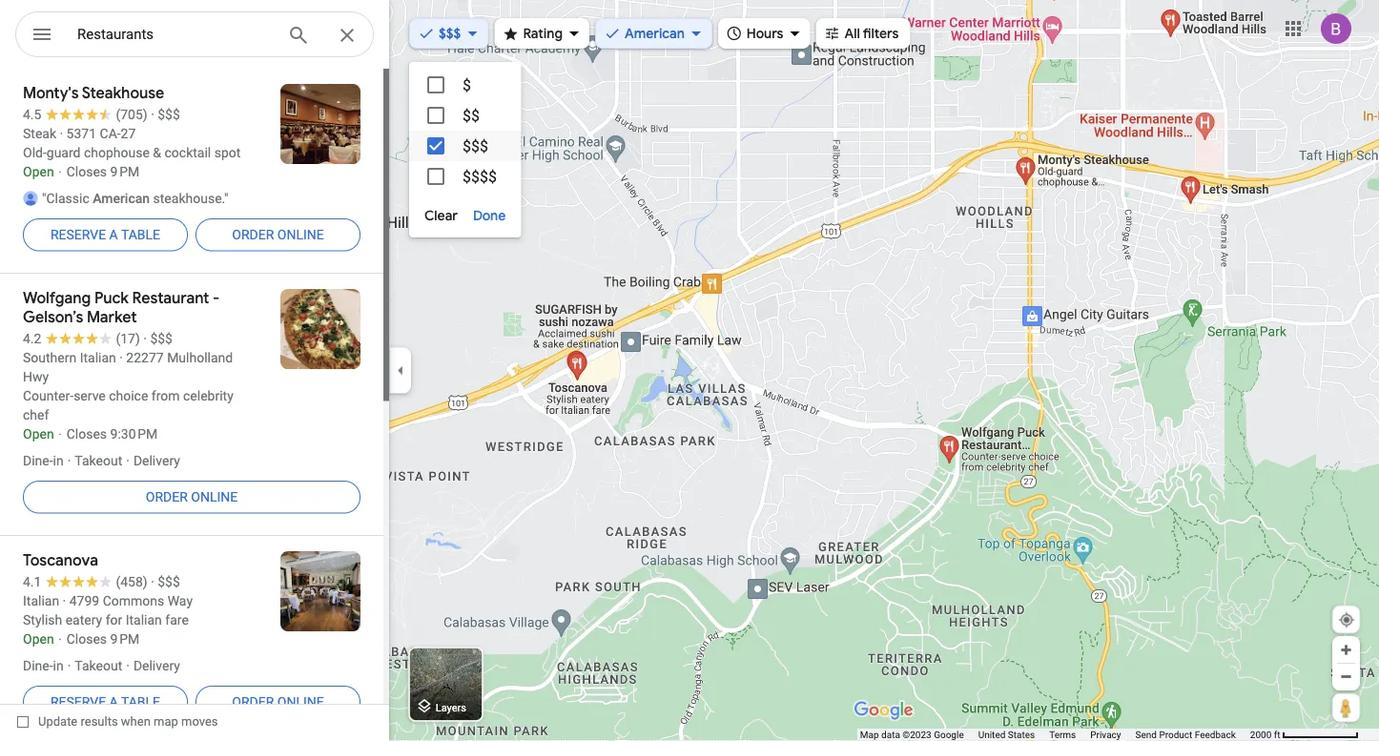 Task type: locate. For each thing, give the bounding box(es) containing it.
online
[[277, 227, 324, 242], [191, 489, 238, 505], [277, 694, 324, 710]]

done
[[473, 207, 506, 224]]

map
[[154, 714, 178, 729]]

1 vertical spatial $$$
[[463, 137, 488, 155]]


[[824, 22, 841, 43]]

map
[[860, 729, 879, 741]]

footer
[[860, 729, 1250, 741]]

1 vertical spatial reserve
[[50, 694, 106, 710]]

2 vertical spatial order online link
[[196, 679, 361, 725]]

2 vertical spatial order online
[[232, 694, 324, 710]]

1 horizontal spatial $$$
[[463, 137, 488, 155]]

rating
[[523, 25, 563, 42]]

order online
[[232, 227, 324, 242], [146, 489, 238, 505], [232, 694, 324, 710]]

$$$ inside popup button
[[439, 25, 461, 42]]

order
[[232, 227, 274, 242], [146, 489, 188, 505], [232, 694, 274, 710]]

1 vertical spatial online
[[191, 489, 238, 505]]

order online for second "reserve a table" "link" from the top of the results for restaurants feed
[[232, 694, 324, 710]]

1 a from the top
[[109, 227, 118, 242]]

0 vertical spatial table
[[121, 227, 160, 242]]

$$
[[463, 106, 480, 124]]

None field
[[77, 23, 272, 46]]

0 vertical spatial order
[[232, 227, 274, 242]]

0 vertical spatial order online
[[232, 227, 324, 242]]

layers
[[436, 701, 466, 713]]

1 vertical spatial reserve a table
[[50, 694, 160, 710]]

privacy
[[1090, 729, 1121, 741]]

order for order online link related to second "reserve a table" "link" from the top of the results for restaurants feed
[[232, 694, 274, 710]]

2 vertical spatial order
[[232, 694, 274, 710]]

1 vertical spatial reserve a table link
[[23, 679, 188, 725]]

united
[[978, 729, 1006, 741]]

$$$ up $ option on the left
[[439, 25, 461, 42]]

2000
[[1250, 729, 1272, 741]]

0 vertical spatial reserve
[[50, 227, 106, 242]]

reserve
[[50, 227, 106, 242], [50, 694, 106, 710]]

order online for second "reserve a table" "link" from the bottom
[[232, 227, 324, 242]]

Moderate checkbox
[[409, 100, 521, 131]]

google account: bob builder  
(b0bth3builder2k23@gmail.com) image
[[1321, 13, 1351, 44]]

0 vertical spatial $$$
[[439, 25, 461, 42]]

reserve a table link
[[23, 212, 188, 258], [23, 679, 188, 725]]

1 table from the top
[[121, 227, 160, 242]]

update results when map moves
[[38, 714, 218, 729]]

Expensive checkbox
[[409, 131, 521, 161]]

clear
[[424, 207, 458, 224]]

a
[[109, 227, 118, 242], [109, 694, 118, 710]]

0 vertical spatial reserve a table link
[[23, 212, 188, 258]]

feedback
[[1195, 729, 1236, 741]]

data
[[881, 729, 900, 741]]

terms
[[1049, 729, 1076, 741]]

©2023
[[903, 729, 932, 741]]

order for second "reserve a table" "link" from the bottom's order online link
[[232, 227, 274, 242]]

$$$ button
[[409, 12, 489, 54]]

order online link for second "reserve a table" "link" from the bottom
[[196, 212, 361, 258]]

2 vertical spatial online
[[277, 694, 324, 710]]

1 vertical spatial a
[[109, 694, 118, 710]]

2 reserve from the top
[[50, 694, 106, 710]]

zoom out image
[[1339, 670, 1353, 684]]

0 vertical spatial reserve a table
[[50, 227, 160, 242]]

 hours
[[726, 22, 783, 43]]

$$$ up $$$$
[[463, 137, 488, 155]]

2 table from the top
[[121, 694, 160, 710]]

0 vertical spatial a
[[109, 227, 118, 242]]

0 vertical spatial order online link
[[196, 212, 361, 258]]

0 horizontal spatial $$$
[[439, 25, 461, 42]]

1 vertical spatial order online link
[[23, 474, 361, 520]]

$$$
[[439, 25, 461, 42], [463, 137, 488, 155]]

order online link
[[196, 212, 361, 258], [23, 474, 361, 520], [196, 679, 361, 725]]


[[726, 22, 743, 43]]

show street view coverage image
[[1332, 693, 1360, 722]]

reserve a table
[[50, 227, 160, 242], [50, 694, 160, 710]]

terms button
[[1049, 729, 1076, 741]]

footer containing map data ©2023 google
[[860, 729, 1250, 741]]

google maps element
[[0, 0, 1379, 741]]

a for second "reserve a table" "link" from the top of the results for restaurants feed
[[109, 694, 118, 710]]

1 vertical spatial table
[[121, 694, 160, 710]]

 all filters
[[824, 22, 899, 43]]

filters
[[863, 25, 899, 42]]

2 reserve a table from the top
[[50, 694, 160, 710]]

1 vertical spatial order
[[146, 489, 188, 505]]

2 a from the top
[[109, 694, 118, 710]]

send product feedback button
[[1135, 729, 1236, 741]]

zoom in image
[[1339, 643, 1353, 657]]

table
[[121, 227, 160, 242], [121, 694, 160, 710]]

 search field
[[15, 11, 374, 61]]

done button
[[473, 203, 506, 226]]

$
[[463, 76, 471, 94]]

0 vertical spatial online
[[277, 227, 324, 242]]

all
[[844, 25, 860, 42]]

collapse side panel image
[[390, 360, 411, 381]]



Task type: vqa. For each thing, say whether or not it's contained in the screenshot.
Louisville,
no



Task type: describe. For each thing, give the bounding box(es) containing it.
a for second "reserve a table" "link" from the bottom
[[109, 227, 118, 242]]

product
[[1159, 729, 1193, 741]]

american
[[625, 25, 685, 42]]

$$$ inside expensive option
[[463, 137, 488, 155]]

Update results when map moves checkbox
[[17, 710, 218, 733]]

$$$$
[[463, 167, 497, 186]]

table for second "reserve a table" "link" from the top of the results for restaurants feed
[[121, 694, 160, 710]]

order online link for second "reserve a table" "link" from the top of the results for restaurants feed
[[196, 679, 361, 725]]

2000 ft
[[1250, 729, 1280, 741]]

united states
[[978, 729, 1035, 741]]

2000 ft button
[[1250, 729, 1359, 741]]

 rating
[[502, 22, 563, 43]]

send
[[1135, 729, 1157, 741]]

Inexpensive checkbox
[[409, 70, 521, 100]]

ft
[[1274, 729, 1280, 741]]

footer inside google maps 'element'
[[860, 729, 1250, 741]]

states
[[1008, 729, 1035, 741]]

1 vertical spatial order online
[[146, 489, 238, 505]]

hours
[[747, 25, 783, 42]]

when
[[121, 714, 151, 729]]

update
[[38, 714, 78, 729]]

results
[[81, 714, 118, 729]]

order for order online link to the middle
[[146, 489, 188, 505]]

2 reserve a table link from the top
[[23, 679, 188, 725]]

send product feedback
[[1135, 729, 1236, 741]]

american button
[[595, 12, 712, 54]]

results for restaurants feed
[[0, 69, 389, 740]]


[[31, 21, 53, 48]]


[[502, 22, 519, 43]]

map data ©2023 google
[[860, 729, 964, 741]]

Very Expensive checkbox
[[409, 161, 521, 192]]

1 reserve from the top
[[50, 227, 106, 242]]

privacy button
[[1090, 729, 1121, 741]]

1 reserve a table link from the top
[[23, 212, 188, 258]]

united states button
[[978, 729, 1035, 741]]

show your location image
[[1338, 611, 1355, 629]]

none field inside restaurants field
[[77, 23, 272, 46]]

clear button
[[424, 203, 473, 226]]

 button
[[15, 11, 69, 61]]

Restaurants field
[[15, 11, 374, 58]]

1 reserve a table from the top
[[50, 227, 160, 242]]

price dialog
[[409, 62, 521, 237]]

google
[[934, 729, 964, 741]]

table for second "reserve a table" "link" from the bottom
[[121, 227, 160, 242]]

moves
[[181, 714, 218, 729]]



